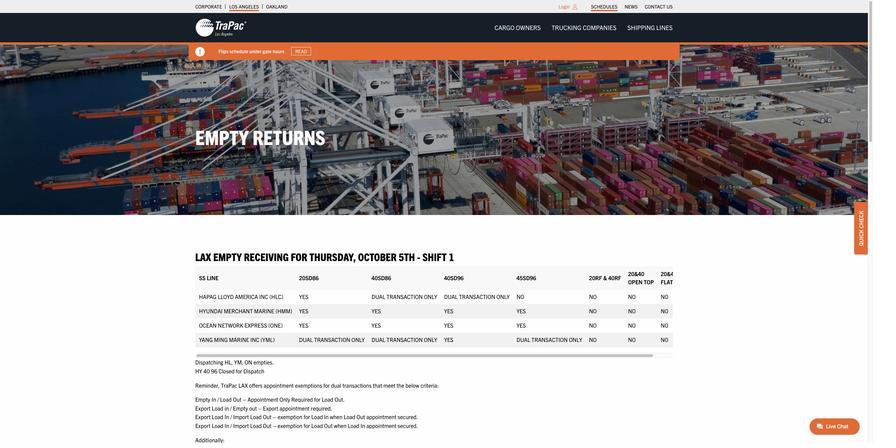 Task type: locate. For each thing, give the bounding box(es) containing it.
1 exemption from the top
[[278, 414, 303, 420]]

-
[[418, 250, 421, 263]]

inc left (yml)
[[251, 336, 260, 343]]

the
[[397, 382, 405, 389]]

1 horizontal spatial 20&40
[[661, 271, 678, 277]]

trucking
[[552, 24, 582, 31]]

transaction
[[387, 293, 423, 300], [460, 293, 496, 300], [314, 336, 351, 343], [387, 336, 423, 343], [532, 336, 568, 343]]

1 vertical spatial inc
[[251, 336, 260, 343]]

inc for (yml)
[[251, 336, 260, 343]]

ocean network express (one)
[[199, 322, 283, 329]]

&
[[604, 275, 608, 281]]

0 vertical spatial exemption
[[278, 414, 303, 420]]

20&40 up flat
[[661, 271, 678, 277]]

read
[[295, 48, 308, 54]]

when down required.
[[330, 414, 343, 420]]

–
[[243, 396, 247, 403], [258, 405, 262, 412], [273, 414, 277, 420], [273, 422, 277, 429]]

1 vertical spatial lax
[[239, 382, 248, 389]]

when down out.
[[334, 422, 347, 429]]

2 secured. from the top
[[398, 422, 418, 429]]

los
[[229, 3, 238, 10]]

secured.
[[398, 414, 418, 420], [398, 422, 418, 429]]

empty in / load out – appointment only required for load out. export load in / empty out – export appointment required. export load in / import load out – exemption for load in when load out appointment secured. export load in / import load out – exemption for load out when load in appointment secured.
[[195, 396, 418, 429]]

0 vertical spatial menu bar
[[588, 2, 677, 11]]

menu bar containing cargo owners
[[490, 21, 679, 35]]

dispatch
[[244, 368, 265, 375]]

shift
[[423, 250, 447, 263]]

no
[[517, 293, 525, 300], [590, 293, 597, 300], [629, 293, 636, 300], [661, 293, 669, 300], [590, 308, 597, 315], [629, 308, 636, 315], [661, 308, 669, 315], [590, 322, 597, 329], [629, 322, 636, 329], [661, 322, 669, 329], [590, 336, 597, 343], [629, 336, 636, 343], [661, 336, 669, 343]]

menu bar
[[588, 2, 677, 11], [490, 21, 679, 35]]

0 horizontal spatial 20&40
[[629, 271, 645, 277]]

1 vertical spatial import
[[233, 422, 249, 429]]

2 vertical spatial empty
[[233, 405, 248, 412]]

0 vertical spatial marine
[[254, 308, 275, 315]]

2 import from the top
[[233, 422, 249, 429]]

check
[[859, 211, 865, 228]]

1
[[449, 250, 455, 263]]

lloyd
[[218, 293, 234, 300]]

hours
[[273, 48, 285, 54]]

20&40 inside 20&40 open top
[[629, 271, 645, 277]]

marine for merchant
[[254, 308, 275, 315]]

0 horizontal spatial marine
[[229, 336, 249, 343]]

receiving
[[244, 250, 289, 263]]

oakland
[[266, 3, 288, 10]]

meet
[[384, 382, 396, 389]]

america
[[235, 293, 258, 300]]

45sd96
[[517, 275, 537, 281]]

only
[[424, 293, 438, 300], [497, 293, 510, 300], [352, 336, 365, 343], [424, 336, 438, 343], [570, 336, 583, 343]]

(hmm)
[[276, 308, 293, 315]]

lax left offers
[[239, 382, 248, 389]]

import
[[233, 414, 249, 420], [233, 422, 249, 429]]

menu bar containing schedules
[[588, 2, 677, 11]]

/
[[218, 396, 219, 403], [230, 405, 232, 412], [231, 414, 232, 420], [231, 422, 232, 429]]

empty for empty returns
[[195, 124, 249, 149]]

inc
[[260, 293, 268, 300], [251, 336, 260, 343]]

lax up ss
[[195, 250, 211, 263]]

cargo owners link
[[490, 21, 547, 35]]

0 vertical spatial import
[[233, 414, 249, 420]]

cargo
[[495, 24, 515, 31]]

dual
[[372, 293, 386, 300], [445, 293, 458, 300], [299, 336, 313, 343], [372, 336, 386, 343], [517, 336, 531, 343]]

1 vertical spatial secured.
[[398, 422, 418, 429]]

1 vertical spatial menu bar
[[490, 21, 679, 35]]

0 horizontal spatial lax
[[195, 250, 211, 263]]

20&40 inside "20&40 flat rack"
[[661, 271, 678, 277]]

banner containing cargo owners
[[0, 13, 874, 60]]

banner
[[0, 13, 874, 60]]

yang ming marine inc (yml)
[[199, 336, 275, 343]]

marine
[[254, 308, 275, 315], [229, 336, 249, 343]]

2 20&40 from the left
[[661, 271, 678, 277]]

1 20&40 from the left
[[629, 271, 645, 277]]

marine down ocean network express (one)
[[229, 336, 249, 343]]

0 vertical spatial inc
[[260, 293, 268, 300]]

in
[[225, 405, 229, 412]]

marine up express
[[254, 308, 275, 315]]

flips schedule under gate hours
[[219, 48, 285, 54]]

1 horizontal spatial lax
[[239, 382, 248, 389]]

export
[[195, 405, 211, 412], [263, 405, 279, 412], [195, 414, 211, 420], [195, 422, 211, 429]]

5th
[[399, 250, 415, 263]]

news link
[[625, 2, 638, 11]]

gate
[[263, 48, 272, 54]]

light image
[[573, 4, 578, 10]]

when
[[330, 414, 343, 420], [334, 422, 347, 429]]

dispatching hl, ym, on empties. hy 40 96 closed for dispatch
[[195, 359, 274, 375]]

contact
[[646, 3, 666, 10]]

los angeles image
[[195, 18, 247, 37]]

for
[[236, 368, 242, 375], [324, 382, 330, 389], [314, 396, 321, 403], [304, 414, 310, 420], [304, 422, 310, 429]]

1 vertical spatial empty
[[195, 396, 210, 403]]

menu bar down light icon
[[490, 21, 679, 35]]

20&40 open top
[[629, 271, 655, 286]]

quick check link
[[855, 202, 869, 255]]

closed
[[219, 368, 235, 375]]

out.
[[335, 396, 345, 403]]

yang
[[199, 336, 213, 343]]

required.
[[311, 405, 333, 412]]

schedules link
[[592, 2, 618, 11]]

1 vertical spatial marine
[[229, 336, 249, 343]]

exemption
[[278, 414, 303, 420], [278, 422, 303, 429]]

20&40 for flat
[[661, 271, 678, 277]]

0 vertical spatial empty
[[195, 124, 249, 149]]

20&40 up open at the bottom right
[[629, 271, 645, 277]]

inc left '(hlc)'
[[260, 293, 268, 300]]

1 horizontal spatial marine
[[254, 308, 275, 315]]

1 vertical spatial exemption
[[278, 422, 303, 429]]

20&40 for open
[[629, 271, 645, 277]]

shipping lines link
[[623, 21, 679, 35]]

criteria:
[[421, 382, 439, 389]]

required
[[292, 396, 313, 403]]

for inside dispatching hl, ym, on empties. hy 40 96 closed for dispatch
[[236, 368, 242, 375]]

menu bar up shipping
[[588, 2, 677, 11]]

merchant
[[224, 308, 253, 315]]

trucking companies link
[[547, 21, 623, 35]]

schedules
[[592, 3, 618, 10]]

only
[[280, 396, 290, 403]]

news
[[625, 3, 638, 10]]

dual transaction only
[[372, 293, 438, 300], [445, 293, 510, 300], [299, 336, 365, 343], [372, 336, 438, 343], [517, 336, 583, 343]]

0 vertical spatial secured.
[[398, 414, 418, 420]]

open
[[629, 279, 643, 286]]

read link
[[292, 47, 311, 55]]

ss line
[[199, 275, 219, 281]]

menu bar inside banner
[[490, 21, 679, 35]]



Task type: describe. For each thing, give the bounding box(es) containing it.
out
[[249, 405, 257, 412]]

empties.
[[254, 359, 274, 366]]

flips
[[219, 48, 229, 54]]

empty for empty in / load out – appointment only required for load out. export load in / empty out – export appointment required. export load in / import load out – exemption for load in when load out appointment secured. export load in / import load out – exemption for load out when load in appointment secured.
[[195, 396, 210, 403]]

40sd96
[[445, 275, 464, 281]]

20rf
[[590, 275, 603, 281]]

under
[[250, 48, 262, 54]]

ss
[[199, 275, 206, 281]]

dispatching
[[195, 359, 224, 366]]

ming
[[214, 336, 228, 343]]

corporate
[[195, 3, 222, 10]]

login
[[559, 3, 571, 10]]

that
[[373, 382, 383, 389]]

login link
[[559, 3, 571, 10]]

thursday,
[[310, 250, 356, 263]]

companies
[[583, 24, 617, 31]]

40rf
[[609, 275, 622, 281]]

(hlc)
[[270, 293, 284, 300]]

october
[[358, 250, 397, 263]]

0 vertical spatial when
[[330, 414, 343, 420]]

ym,
[[234, 359, 244, 366]]

flat
[[661, 279, 674, 286]]

(one)
[[269, 322, 283, 329]]

line
[[207, 275, 219, 281]]

oakland link
[[266, 2, 288, 11]]

40
[[204, 368, 210, 375]]

0 vertical spatial lax
[[195, 250, 211, 263]]

trucking companies
[[552, 24, 617, 31]]

contact us link
[[646, 2, 673, 11]]

empty
[[213, 250, 242, 263]]

for
[[291, 250, 308, 263]]

lines
[[657, 24, 673, 31]]

on
[[245, 359, 252, 366]]

lax empty receiving           for thursday, october 5th              - shift 1
[[195, 250, 455, 263]]

40sd86
[[372, 275, 392, 281]]

owners
[[516, 24, 541, 31]]

quick check
[[859, 211, 865, 246]]

los angeles link
[[229, 2, 259, 11]]

96
[[211, 368, 218, 375]]

rack
[[675, 279, 689, 286]]

1 import from the top
[[233, 414, 249, 420]]

contact us
[[646, 3, 673, 10]]

20sd86
[[299, 275, 319, 281]]

empty returns
[[195, 124, 326, 149]]

los angeles
[[229, 3, 259, 10]]

us
[[667, 3, 673, 10]]

1 vertical spatial when
[[334, 422, 347, 429]]

shipping
[[628, 24, 656, 31]]

top
[[644, 279, 655, 286]]

hy
[[195, 368, 203, 375]]

schedule
[[230, 48, 248, 54]]

corporate link
[[195, 2, 222, 11]]

hyundai
[[199, 308, 223, 315]]

express
[[245, 322, 267, 329]]

dual
[[331, 382, 342, 389]]

2 exemption from the top
[[278, 422, 303, 429]]

below
[[406, 382, 420, 389]]

solid image
[[195, 47, 205, 57]]

offers
[[249, 382, 263, 389]]

exemptions
[[295, 382, 323, 389]]

1 secured. from the top
[[398, 414, 418, 420]]

appointment
[[248, 396, 279, 403]]

20rf & 40rf
[[590, 275, 622, 281]]

hapag lloyd america inc (hlc)
[[199, 293, 284, 300]]

hl,
[[225, 359, 233, 366]]

network
[[218, 322, 244, 329]]

shipping lines
[[628, 24, 673, 31]]

returns
[[253, 124, 326, 149]]

ocean
[[199, 322, 217, 329]]

hyundai merchant marine (hmm)
[[199, 308, 293, 315]]

inc for (hlc)
[[260, 293, 268, 300]]

cargo owners
[[495, 24, 541, 31]]

trapac
[[221, 382, 237, 389]]

marine for ming
[[229, 336, 249, 343]]

reminder,
[[195, 382, 220, 389]]

20&40 flat rack
[[661, 271, 689, 286]]

hapag
[[199, 293, 217, 300]]



Task type: vqa. For each thing, say whether or not it's contained in the screenshot.
THE CARGO OWNERS
yes



